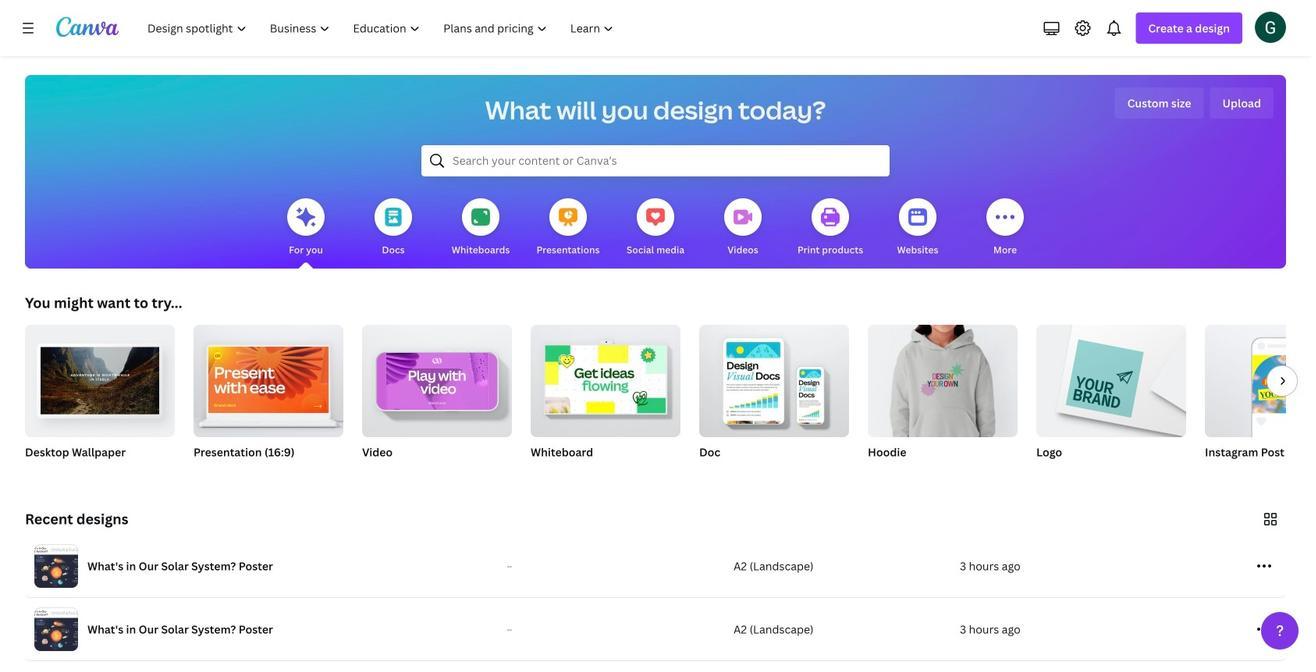Task type: vqa. For each thing, say whether or not it's contained in the screenshot.
THE TOP LEVEL NAVIGATION element
yes



Task type: describe. For each thing, give the bounding box(es) containing it.
Search search field
[[453, 146, 859, 176]]



Task type: locate. For each thing, give the bounding box(es) containing it.
group
[[25, 319, 175, 479], [25, 319, 175, 437], [194, 319, 344, 479], [194, 319, 344, 437], [362, 319, 512, 479], [362, 319, 512, 437], [531, 319, 681, 479], [531, 319, 681, 437], [700, 319, 850, 479], [700, 319, 850, 437], [868, 325, 1018, 479], [868, 325, 1018, 437], [1037, 325, 1187, 479], [1206, 325, 1312, 479]]

top level navigation element
[[137, 12, 627, 44]]

greg robinson image
[[1256, 12, 1287, 43]]

None search field
[[422, 145, 890, 176]]



